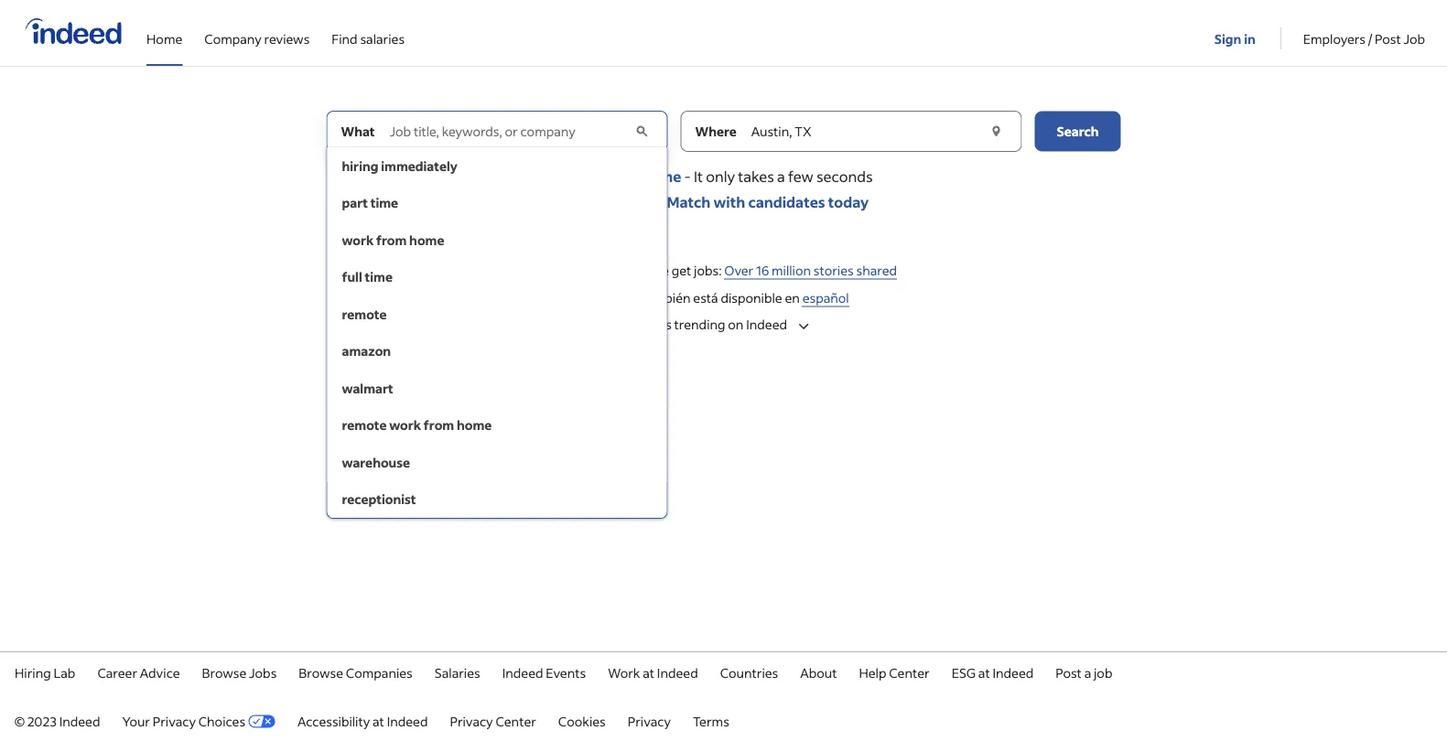 Task type: vqa. For each thing, say whether or not it's contained in the screenshot.
WHAT'S
yes



Task type: describe. For each thing, give the bounding box(es) containing it.
it
[[694, 167, 703, 185]]

immediately
[[381, 157, 457, 174]]

español
[[802, 290, 849, 306]]

0 vertical spatial home
[[409, 232, 444, 248]]

browse companies
[[299, 664, 413, 681]]

your
[[122, 713, 150, 729]]

what
[[341, 123, 375, 140]]

choices
[[198, 713, 245, 729]]

at for esg
[[978, 664, 990, 681]]

también
[[642, 290, 691, 306]]

home
[[146, 30, 182, 47]]

lab
[[54, 664, 75, 681]]

time for full time
[[365, 269, 393, 285]]

cookies link
[[558, 713, 606, 729]]

1 vertical spatial a
[[1084, 664, 1091, 681]]

in
[[1244, 30, 1256, 47]]

today
[[828, 193, 869, 211]]

resume
[[629, 167, 681, 185]]

esg
[[952, 664, 976, 681]]

terms
[[693, 713, 729, 729]]

post for post a job
[[1056, 664, 1082, 681]]

1 horizontal spatial home
[[457, 417, 492, 433]]

cookies
[[558, 713, 606, 729]]

0 vertical spatial work
[[342, 232, 374, 248]]

your
[[593, 167, 626, 185]]

salaries
[[435, 664, 480, 681]]

clear image
[[632, 122, 652, 140]]

terms link
[[693, 713, 729, 729]]

employers / post job
[[1303, 30, 1425, 47]]

work from home
[[342, 232, 444, 248]]

privacy link
[[628, 713, 671, 729]]

accessibility
[[297, 713, 370, 729]]

indeed left helps at the top
[[550, 262, 591, 279]]

help center link
[[859, 664, 930, 681]]

career advice link
[[97, 664, 180, 681]]

browse jobs
[[202, 664, 277, 681]]

sign in link
[[1214, 1, 1258, 63]]

your privacy choices link
[[122, 713, 275, 729]]

trending
[[674, 316, 725, 333]]

post your resume link
[[560, 167, 681, 185]]

advice
[[140, 664, 180, 681]]

find salaries
[[332, 30, 405, 47]]

indeed events link
[[502, 664, 586, 681]]

million
[[772, 262, 811, 279]]

privacy for privacy center
[[450, 713, 493, 729]]

find salaries link
[[332, 0, 405, 62]]

employers / post job link
[[1303, 0, 1425, 62]]

a inside 'post your resume - it only takes a few seconds match with candidates today'
[[777, 167, 785, 185]]

está
[[693, 290, 718, 306]]

remote for remote
[[342, 306, 387, 322]]

over 16 million stories shared link
[[724, 262, 897, 280]]

seconds
[[816, 167, 873, 185]]

clear image
[[987, 122, 1005, 140]]

2023
[[27, 713, 57, 729]]

people
[[628, 262, 669, 279]]

walmart
[[342, 380, 393, 396]]

remote work from home
[[342, 417, 492, 433]]

hiring
[[342, 157, 378, 174]]

sign
[[1214, 30, 1241, 47]]

what's
[[630, 316, 672, 333]]

center for help center
[[889, 664, 930, 681]]

esg at indeed
[[952, 664, 1034, 681]]

what's trending on indeed
[[630, 316, 787, 333]]

none search field containing what
[[326, 111, 1121, 519]]

post a job link
[[1056, 664, 1112, 681]]

1 horizontal spatial from
[[424, 417, 454, 433]]

helps
[[594, 262, 626, 279]]

©
[[15, 713, 25, 729]]

employers
[[1303, 30, 1366, 47]]

part
[[342, 194, 368, 211]]

career
[[97, 664, 137, 681]]

0 vertical spatial from
[[376, 232, 407, 248]]

what's trending on indeed button
[[628, 313, 819, 338]]

Where field
[[748, 111, 985, 151]]

What field
[[386, 111, 631, 151]]

companies
[[346, 664, 413, 681]]

clear element for where
[[987, 122, 1005, 140]]

work
[[608, 664, 640, 681]]

16
[[756, 262, 769, 279]]

accessibility at indeed
[[297, 713, 428, 729]]

search
[[1057, 123, 1099, 140]]

esg at indeed link
[[952, 664, 1034, 681]]

salaries
[[360, 30, 405, 47]]

shared
[[856, 262, 897, 279]]

privacy for the privacy link
[[628, 713, 671, 729]]

accessibility at indeed link
[[297, 713, 428, 729]]

main content containing post your resume
[[0, 111, 1447, 519]]



Task type: locate. For each thing, give the bounding box(es) containing it.
post left job
[[1056, 664, 1082, 681]]

work down part
[[342, 232, 374, 248]]

only
[[706, 167, 735, 185]]

1 vertical spatial work
[[389, 417, 421, 433]]

0 vertical spatial remote
[[342, 306, 387, 322]]

0 horizontal spatial a
[[777, 167, 785, 185]]

few
[[788, 167, 813, 185]]

clear element for what
[[632, 122, 652, 140]]

1 clear element from the left
[[632, 122, 652, 140]]

remote
[[342, 306, 387, 322], [342, 417, 387, 433]]

indeed down helps at the top
[[598, 290, 639, 306]]

indeed down companies
[[387, 713, 428, 729]]

at right work
[[643, 664, 654, 681]]

help center
[[859, 664, 930, 681]]

company reviews link
[[204, 0, 310, 62]]

0 vertical spatial time
[[370, 194, 398, 211]]

indeed right the 2023 at the bottom
[[59, 713, 100, 729]]

3 privacy from the left
[[628, 713, 671, 729]]

remote down walmart
[[342, 417, 387, 433]]

match
[[667, 193, 711, 211]]

work at indeed link
[[608, 664, 698, 681]]

privacy down work at indeed
[[628, 713, 671, 729]]

2 remote from the top
[[342, 417, 387, 433]]

© 2023 indeed
[[15, 713, 100, 729]]

search button
[[1035, 111, 1121, 151]]

2 browse from the left
[[299, 664, 343, 681]]

full time
[[342, 269, 393, 285]]

main content
[[0, 111, 1447, 519]]

1 privacy from the left
[[153, 713, 196, 729]]

hiring lab
[[15, 664, 75, 681]]

indeed también está disponible en español
[[598, 290, 849, 306]]

find
[[332, 30, 358, 47]]

about
[[800, 664, 837, 681]]

-
[[684, 167, 691, 185]]

indeed right esg
[[993, 664, 1034, 681]]

career advice
[[97, 664, 180, 681]]

receptionist
[[342, 491, 416, 508]]

1 vertical spatial post
[[560, 167, 591, 185]]

0 horizontal spatial post
[[560, 167, 591, 185]]

jobs:
[[694, 262, 722, 279]]

center down indeed events "link"
[[496, 713, 536, 729]]

suggestions list box
[[326, 147, 668, 519]]

a left few
[[777, 167, 785, 185]]

clear element left search button
[[987, 122, 1005, 140]]

section
[[0, 253, 1447, 316]]

company
[[204, 30, 262, 47]]

on
[[728, 316, 744, 333]]

indeed right work
[[657, 664, 698, 681]]

part time
[[342, 194, 398, 211]]

privacy down salaries link
[[450, 713, 493, 729]]

indeed inside dropdown button
[[746, 316, 787, 333]]

hiring lab link
[[15, 664, 75, 681]]

candidates
[[748, 193, 825, 211]]

indeed helps people get jobs: over 16 million stories shared
[[550, 262, 897, 279]]

1 browse from the left
[[202, 664, 246, 681]]

work
[[342, 232, 374, 248], [389, 417, 421, 433]]

2 horizontal spatial post
[[1375, 30, 1401, 47]]

indeed
[[550, 262, 591, 279], [598, 290, 639, 306], [746, 316, 787, 333], [502, 664, 543, 681], [657, 664, 698, 681], [993, 664, 1034, 681], [59, 713, 100, 729], [387, 713, 428, 729]]

over
[[724, 262, 753, 279]]

post left your
[[560, 167, 591, 185]]

full
[[342, 269, 362, 285]]

0 vertical spatial a
[[777, 167, 785, 185]]

1 horizontal spatial privacy
[[450, 713, 493, 729]]

post your resume - it only takes a few seconds match with candidates today
[[560, 167, 873, 211]]

0 horizontal spatial work
[[342, 232, 374, 248]]

1 vertical spatial home
[[457, 417, 492, 433]]

2 privacy from the left
[[450, 713, 493, 729]]

where
[[695, 123, 737, 140]]

1 horizontal spatial clear element
[[987, 122, 1005, 140]]

browse for browse jobs
[[202, 664, 246, 681]]

about link
[[800, 664, 837, 681]]

section containing indeed helps people get jobs:
[[0, 253, 1447, 316]]

2 horizontal spatial privacy
[[628, 713, 671, 729]]

1 vertical spatial time
[[365, 269, 393, 285]]

center right help
[[889, 664, 930, 681]]

1 horizontal spatial a
[[1084, 664, 1091, 681]]

español link
[[802, 290, 849, 307]]

get
[[672, 262, 691, 279]]

at right "accessibility"
[[373, 713, 384, 729]]

countries link
[[720, 664, 778, 681]]

at for accessibility
[[373, 713, 384, 729]]

post for post your resume - it only takes a few seconds match with candidates today
[[560, 167, 591, 185]]

match with candidates today link
[[667, 193, 869, 211]]

time right part
[[370, 194, 398, 211]]

amazon
[[342, 343, 391, 359]]

help
[[859, 664, 886, 681]]

work at indeed
[[608, 664, 698, 681]]

work up warehouse
[[389, 417, 421, 433]]

1 horizontal spatial at
[[643, 664, 654, 681]]

1 vertical spatial remote
[[342, 417, 387, 433]]

center for privacy center
[[496, 713, 536, 729]]

2 clear element from the left
[[987, 122, 1005, 140]]

at right esg
[[978, 664, 990, 681]]

1 horizontal spatial center
[[889, 664, 930, 681]]

remote for remote work from home
[[342, 417, 387, 433]]

time for part time
[[370, 194, 398, 211]]

warehouse
[[342, 454, 410, 470]]

0 horizontal spatial at
[[373, 713, 384, 729]]

salaries link
[[435, 664, 480, 681]]

0 vertical spatial center
[[889, 664, 930, 681]]

1 horizontal spatial post
[[1056, 664, 1082, 681]]

browse for browse companies
[[299, 664, 343, 681]]

0 horizontal spatial privacy
[[153, 713, 196, 729]]

disponible
[[721, 290, 782, 306]]

1 remote from the top
[[342, 306, 387, 322]]

browse companies link
[[299, 664, 413, 681]]

reviews
[[264, 30, 310, 47]]

post right /
[[1375, 30, 1401, 47]]

events
[[546, 664, 586, 681]]

time
[[370, 194, 398, 211], [365, 269, 393, 285]]

browse left jobs
[[202, 664, 246, 681]]

clear element up resume
[[632, 122, 652, 140]]

indeed left events
[[502, 664, 543, 681]]

2 horizontal spatial at
[[978, 664, 990, 681]]

stories
[[813, 262, 854, 279]]

/
[[1368, 30, 1372, 47]]

browse jobs link
[[202, 664, 277, 681]]

0 horizontal spatial from
[[376, 232, 407, 248]]

jobs
[[249, 664, 277, 681]]

at for work
[[643, 664, 654, 681]]

job
[[1094, 664, 1112, 681]]

center
[[889, 664, 930, 681], [496, 713, 536, 729]]

en
[[785, 290, 800, 306]]

sign in
[[1214, 30, 1256, 47]]

0 horizontal spatial clear element
[[632, 122, 652, 140]]

indeed down disponible
[[746, 316, 787, 333]]

privacy
[[153, 713, 196, 729], [450, 713, 493, 729], [628, 713, 671, 729]]

0 horizontal spatial home
[[409, 232, 444, 248]]

countries
[[720, 664, 778, 681]]

with
[[714, 193, 745, 211]]

takes
[[738, 167, 774, 185]]

at
[[643, 664, 654, 681], [978, 664, 990, 681], [373, 713, 384, 729]]

privacy right your on the left
[[153, 713, 196, 729]]

remote up amazon on the top
[[342, 306, 387, 322]]

0 horizontal spatial browse
[[202, 664, 246, 681]]

time right full
[[365, 269, 393, 285]]

1 vertical spatial from
[[424, 417, 454, 433]]

clear element
[[632, 122, 652, 140], [987, 122, 1005, 140]]

home
[[409, 232, 444, 248], [457, 417, 492, 433]]

1 horizontal spatial work
[[389, 417, 421, 433]]

post inside 'post your resume - it only takes a few seconds match with candidates today'
[[560, 167, 591, 185]]

1 horizontal spatial browse
[[299, 664, 343, 681]]

your privacy choices
[[122, 713, 245, 729]]

2 vertical spatial post
[[1056, 664, 1082, 681]]

1 vertical spatial center
[[496, 713, 536, 729]]

0 horizontal spatial center
[[496, 713, 536, 729]]

privacy center link
[[450, 713, 536, 729]]

None search field
[[326, 111, 1121, 519]]

post a job
[[1056, 664, 1112, 681]]

company reviews
[[204, 30, 310, 47]]

browse up "accessibility"
[[299, 664, 343, 681]]

0 vertical spatial post
[[1375, 30, 1401, 47]]

privacy center
[[450, 713, 536, 729]]

a left job
[[1084, 664, 1091, 681]]



